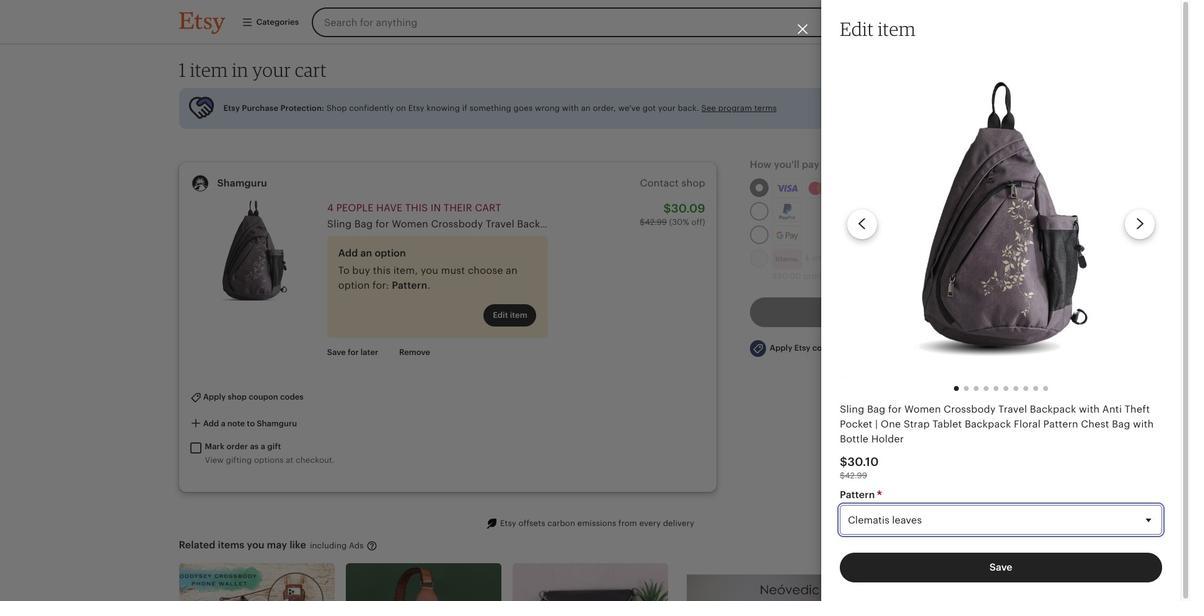 Task type: locate. For each thing, give the bounding box(es) containing it.
save button
[[840, 553, 1162, 583]]

0 horizontal spatial item
[[190, 58, 228, 81]]

30.09
[[671, 202, 705, 215]]

42.99 left (30%
[[645, 218, 667, 227]]

0 horizontal spatial option
[[338, 280, 370, 291]]

in left their
[[431, 202, 441, 214]]

0 horizontal spatial etsy
[[224, 103, 240, 113]]

1 horizontal spatial pattern
[[840, 489, 878, 501]]

save
[[990, 562, 1013, 573]]

0 vertical spatial an
[[581, 103, 591, 113]]

an right choose
[[506, 265, 518, 276]]

you left may
[[247, 539, 265, 551]]

0 vertical spatial bag
[[867, 403, 886, 415]]

1 vertical spatial cart
[[475, 202, 501, 214]]

backpack up floral
[[1030, 403, 1076, 415]]

shamguru image
[[190, 173, 210, 193]]

pattern down item,
[[392, 280, 427, 291]]

have
[[376, 202, 403, 214]]

1 horizontal spatial 42.99
[[845, 471, 867, 481]]

confidently
[[349, 103, 394, 113]]

buy
[[352, 265, 370, 276]]

you up .
[[421, 265, 438, 276]]

an up buy
[[361, 247, 372, 259]]

1 horizontal spatial 4
[[804, 254, 810, 263]]

1 vertical spatial 4
[[804, 254, 810, 263]]

0 horizontal spatial 42.99
[[645, 218, 667, 227]]

pattern down $ 30.10 $ 42.99
[[840, 489, 878, 501]]

item for 1
[[190, 58, 228, 81]]

etsy left offsets
[[500, 519, 516, 528]]

option
[[375, 247, 406, 259], [338, 280, 370, 291]]

phone crossbody bag | universal wallet for screen size 6.5" phones | leather wallet with large size phone pocket image
[[179, 564, 335, 601]]

pattern for pattern
[[840, 489, 878, 501]]

sling
[[840, 403, 865, 415]]

0 vertical spatial you
[[421, 265, 438, 276]]

1 vertical spatial an
[[361, 247, 372, 259]]

0 horizontal spatial pattern
[[392, 280, 427, 291]]

crossbody bag, bags across chest, black fanny pack women, black designer crossbody bag, black genuine leather crossbody bag, leather handbag image
[[513, 564, 668, 601]]

1 vertical spatial this
[[373, 265, 391, 276]]

choose
[[468, 265, 503, 276]]

cart up the protection:
[[295, 58, 327, 81]]

this
[[405, 202, 428, 214], [373, 265, 391, 276]]

0 vertical spatial option
[[375, 247, 406, 259]]

with up 'chest'
[[1079, 403, 1100, 415]]

women
[[905, 403, 941, 415]]

1 horizontal spatial with
[[1079, 403, 1100, 415]]

0 vertical spatial with
[[562, 103, 579, 113]]

1 vertical spatial 42.99
[[845, 471, 867, 481]]

cart right their
[[475, 202, 501, 214]]

your up purchase
[[252, 58, 291, 81]]

delivery
[[663, 519, 694, 528]]

2 horizontal spatial etsy
[[500, 519, 516, 528]]

4 people have this in their cart
[[327, 202, 501, 214]]

free
[[845, 254, 860, 263]]

sling bag for women crossbody travel backpack with anti theft pocket | one strap tablet backpack floral pattern chest bag with bottle holder image
[[190, 201, 316, 301]]

your right got
[[658, 103, 676, 113]]

option up item,
[[375, 247, 406, 259]]

item
[[878, 17, 916, 40], [190, 58, 228, 81]]

2 vertical spatial an
[[506, 265, 518, 276]]

item right edit
[[878, 17, 916, 40]]

this up for:
[[373, 265, 391, 276]]

2 horizontal spatial an
[[581, 103, 591, 113]]

$50.00 product minimum applies
[[772, 271, 904, 281]]

item for edit
[[878, 17, 916, 40]]

1 horizontal spatial backpack
[[1030, 403, 1076, 415]]

0 vertical spatial your
[[252, 58, 291, 81]]

pattern right floral
[[1044, 418, 1079, 430]]

0 vertical spatial 4
[[327, 202, 334, 214]]

None search field
[[312, 7, 912, 37]]

0 horizontal spatial your
[[252, 58, 291, 81]]

0 horizontal spatial 4
[[327, 202, 334, 214]]

items
[[218, 539, 244, 551]]

1 vertical spatial pattern
[[1044, 418, 1079, 430]]

0 vertical spatial 42.99
[[645, 218, 667, 227]]

0 horizontal spatial in
[[232, 58, 248, 81]]

0 vertical spatial pattern
[[392, 280, 427, 291]]

bag
[[867, 403, 886, 415], [1112, 418, 1131, 430]]

wrong
[[535, 103, 560, 113]]

42.99 down 30.10
[[845, 471, 867, 481]]

1 vertical spatial your
[[658, 103, 676, 113]]

item right 1
[[190, 58, 228, 81]]

in up purchase
[[232, 58, 248, 81]]

0 vertical spatial item
[[878, 17, 916, 40]]

1 horizontal spatial etsy
[[408, 103, 425, 113]]

42.99 inside $ 30.09 $ 42.99 (30% off)
[[645, 218, 667, 227]]

4 right pay in 4 installments icon
[[804, 254, 810, 263]]

0 horizontal spatial backpack
[[965, 418, 1011, 430]]

an left order,
[[581, 103, 591, 113]]

bag up |
[[867, 403, 886, 415]]

1 vertical spatial item
[[190, 58, 228, 81]]

$
[[664, 202, 671, 215], [640, 218, 645, 227], [840, 455, 848, 469], [840, 471, 845, 481]]

your
[[252, 58, 291, 81], [658, 103, 676, 113]]

proceed
[[821, 306, 861, 318]]

1 horizontal spatial in
[[431, 202, 441, 214]]

proceed to checkout
[[821, 306, 920, 318]]

item inside "edit overlay" dialog
[[878, 17, 916, 40]]

1 horizontal spatial item
[[878, 17, 916, 40]]

pattern for pattern .
[[392, 280, 427, 291]]

crossbody
[[944, 403, 996, 415]]

1 horizontal spatial this
[[405, 202, 428, 214]]

pattern
[[392, 280, 427, 291], [1044, 418, 1079, 430], [840, 489, 878, 501]]

chest
[[1081, 418, 1110, 430]]

bag down anti
[[1112, 418, 1131, 430]]

add
[[338, 247, 358, 259]]

sling bag for women crossbody travel backpack with anti theft pocket | one strap tablet backpack floral pattern chest bag with bottle holder
[[840, 403, 1154, 445]]

0 horizontal spatial you
[[247, 539, 265, 551]]

a
[[261, 442, 265, 452]]

$ 30.09 $ 42.99 (30% off)
[[640, 202, 705, 227]]

this right have
[[405, 202, 428, 214]]

pay in 4 installments image
[[772, 249, 802, 269]]

4 interest-free installments
[[802, 254, 910, 263]]

etsy
[[224, 103, 240, 113], [408, 103, 425, 113], [500, 519, 516, 528]]

travel
[[999, 403, 1027, 415]]

bottle
[[840, 433, 869, 445]]

with right wrong
[[562, 103, 579, 113]]

product
[[803, 271, 835, 281]]

4 for 4 people have this in their cart
[[327, 202, 334, 214]]

interest-
[[812, 254, 845, 263]]

$ 30.10 $ 42.99
[[840, 455, 879, 481]]

cart
[[295, 58, 327, 81], [475, 202, 501, 214]]

edit overlay dialog
[[0, 0, 1190, 601]]

you
[[421, 265, 438, 276], [247, 539, 265, 551]]

0 vertical spatial cart
[[295, 58, 327, 81]]

from
[[619, 519, 637, 528]]

pattern inside sling bag for women crossbody travel backpack with anti theft pocket | one strap tablet backpack floral pattern chest bag with bottle holder
[[1044, 418, 1079, 430]]

1 item in your cart
[[179, 58, 327, 81]]

2 vertical spatial pattern
[[840, 489, 878, 501]]

1 vertical spatial option
[[338, 280, 370, 291]]

google pay image
[[773, 226, 802, 245]]

rfid anti-theft shield girls women cell phone pouch sling  crossbody bag purse wallet shoulder strap fancy gifts for her  trendy boutique image
[[680, 564, 835, 601]]

4
[[327, 202, 334, 214], [804, 254, 810, 263]]

paypal image
[[774, 204, 800, 220]]

tablet
[[933, 418, 962, 430]]

1 vertical spatial with
[[1079, 403, 1100, 415]]

backpack down crossbody
[[965, 418, 1011, 430]]

in
[[232, 58, 248, 81], [431, 202, 441, 214]]

1 vertical spatial bag
[[1112, 418, 1131, 430]]

1 horizontal spatial an
[[506, 265, 518, 276]]

related items you may like including ads
[[179, 539, 366, 551]]

pattern .
[[392, 280, 430, 291]]

1 vertical spatial backpack
[[965, 418, 1011, 430]]

to
[[863, 306, 873, 318]]

pocket
[[840, 418, 873, 430]]

4 left the people
[[327, 202, 334, 214]]

order,
[[593, 103, 616, 113]]

1 vertical spatial you
[[247, 539, 265, 551]]

0 vertical spatial backpack
[[1030, 403, 1076, 415]]

42.99 inside $ 30.10 $ 42.99
[[845, 471, 867, 481]]

banner
[[157, 0, 1025, 45]]

an
[[581, 103, 591, 113], [361, 247, 372, 259], [506, 265, 518, 276]]

purchase
[[242, 103, 278, 113]]

2 horizontal spatial pattern
[[1044, 418, 1079, 430]]

to
[[338, 265, 350, 276]]

1 horizontal spatial you
[[421, 265, 438, 276]]

etsy right on
[[408, 103, 425, 113]]

0 horizontal spatial this
[[373, 265, 391, 276]]

option down buy
[[338, 280, 370, 291]]

with down theft
[[1133, 418, 1154, 430]]

0 horizontal spatial an
[[361, 247, 372, 259]]

etsy left purchase
[[224, 103, 240, 113]]

2 vertical spatial with
[[1133, 418, 1154, 430]]

every
[[639, 519, 661, 528]]

1 vertical spatial in
[[431, 202, 441, 214]]

gifting
[[226, 455, 252, 465]]



Task type: describe. For each thing, give the bounding box(es) containing it.
ads
[[349, 541, 364, 550]]

off)
[[692, 218, 705, 227]]

order
[[227, 442, 248, 452]]

visa image
[[777, 183, 798, 194]]

carbon
[[548, 519, 575, 528]]

edit item
[[840, 17, 916, 40]]

sling bag for women crossbody travel backpack with anti theft pocket | one strap tablet backpack floral pattern chest bag with bottle holder image 1 image
[[840, 56, 1162, 379]]

1 horizontal spatial option
[[375, 247, 406, 259]]

offsets
[[519, 519, 545, 528]]

goes
[[514, 103, 533, 113]]

leather crossbody bag for men, leather shoulder bag , gift for him , men's purse with multiple pockets image
[[846, 564, 1002, 601]]

checkout
[[876, 306, 920, 318]]

we've
[[618, 103, 641, 113]]

theft
[[1125, 403, 1150, 415]]

4 for 4 interest-free installments
[[804, 254, 810, 263]]

as
[[250, 442, 259, 452]]

how you'll pay
[[750, 159, 820, 170]]

options
[[254, 455, 284, 465]]

for:
[[373, 280, 389, 291]]

add an option
[[338, 247, 406, 259]]

.
[[427, 280, 430, 291]]

may
[[267, 539, 287, 551]]

view
[[205, 455, 224, 465]]

must
[[441, 265, 465, 276]]

their
[[444, 202, 472, 214]]

applies
[[876, 271, 904, 281]]

(30%
[[669, 218, 689, 227]]

0 horizontal spatial with
[[562, 103, 579, 113]]

one
[[881, 418, 901, 430]]

mark
[[205, 442, 224, 452]]

0 vertical spatial this
[[405, 202, 428, 214]]

related
[[179, 539, 215, 551]]

|
[[875, 418, 878, 430]]

mastercard image
[[807, 180, 833, 196]]

anti
[[1103, 403, 1122, 415]]

etsy purchase protection: shop confidently on etsy knowing if something goes wrong with an order, we've got your back.
[[224, 103, 702, 113]]

you inside to buy this item, you must choose an option for:
[[421, 265, 438, 276]]

people
[[336, 202, 374, 214]]

if
[[462, 103, 467, 113]]

proceed to checkout button
[[750, 298, 991, 327]]

$50.00
[[772, 271, 801, 281]]

1 horizontal spatial cart
[[475, 202, 501, 214]]

genuine leather small sling bag fanny pack multifunction travel pouch hiking crossbody bag multiple pockets purse cycling personalization image
[[346, 564, 501, 601]]

something
[[470, 103, 512, 113]]

2 horizontal spatial with
[[1133, 418, 1154, 430]]

floral
[[1014, 418, 1041, 430]]

protection:
[[280, 103, 324, 113]]

etsy for etsy purchase protection: shop confidently on etsy knowing if something goes wrong with an order, we've got your back.
[[224, 103, 240, 113]]

on
[[396, 103, 406, 113]]

how
[[750, 159, 772, 170]]

to buy this item, you must choose an option for:
[[338, 265, 518, 291]]

etsy for etsy offsets carbon emissions from every delivery
[[500, 519, 516, 528]]

an inside to buy this item, you must choose an option for:
[[506, 265, 518, 276]]

checkout.
[[296, 455, 335, 465]]

emissions
[[578, 519, 616, 528]]

shop
[[327, 103, 347, 113]]

strap
[[904, 418, 930, 430]]

0 horizontal spatial cart
[[295, 58, 327, 81]]

etsy offsets carbon emissions from every delivery
[[500, 519, 694, 528]]

item,
[[393, 265, 418, 276]]

pay
[[802, 159, 820, 170]]

1 horizontal spatial your
[[658, 103, 676, 113]]

at
[[286, 455, 294, 465]]

back.
[[678, 103, 699, 113]]

holder
[[871, 433, 904, 445]]

mark order as a gift view gifting options at checkout.
[[205, 442, 335, 465]]

for
[[888, 403, 902, 415]]

minimum
[[837, 271, 874, 281]]

edit
[[840, 17, 874, 40]]

knowing
[[427, 103, 460, 113]]

1
[[179, 58, 186, 81]]

1 horizontal spatial bag
[[1112, 418, 1131, 430]]

you'll
[[774, 159, 800, 170]]

42.99 for 30.10
[[845, 471, 867, 481]]

gift
[[267, 442, 281, 452]]

0 vertical spatial in
[[232, 58, 248, 81]]

this inside to buy this item, you must choose an option for:
[[373, 265, 391, 276]]

got
[[643, 103, 656, 113]]

0 horizontal spatial bag
[[867, 403, 886, 415]]

installments
[[862, 254, 910, 263]]

option inside to buy this item, you must choose an option for:
[[338, 280, 370, 291]]

30.10
[[848, 455, 879, 469]]

including
[[310, 541, 347, 550]]

like
[[290, 539, 306, 551]]

42.99 for 30.09
[[645, 218, 667, 227]]



Task type: vqa. For each thing, say whether or not it's contained in the screenshot.
Help
no



